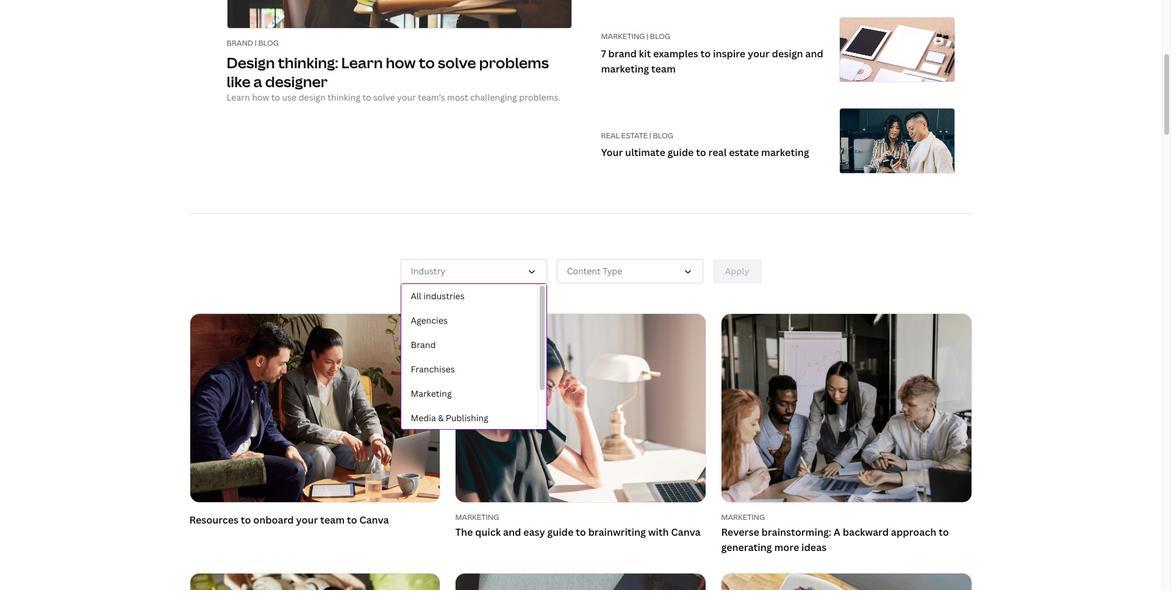 Task type: vqa. For each thing, say whether or not it's contained in the screenshot.
'Marketing | Blog 7 brand kit examples to inspire your design and marketing team'
yes



Task type: locate. For each thing, give the bounding box(es) containing it.
to inside marketing reverse brainstorming: a backward approach to generating more ideas
[[939, 526, 949, 539]]

approach
[[891, 526, 937, 539]]

learn up thinking
[[341, 52, 383, 73]]

2 horizontal spatial your
[[748, 47, 770, 60]]

0 vertical spatial design
[[772, 47, 803, 60]]

0 horizontal spatial |
[[255, 38, 257, 48]]

2 vertical spatial your
[[296, 514, 318, 527]]

design
[[772, 47, 803, 60], [299, 92, 326, 103]]

team right onboard
[[320, 514, 345, 527]]

0 horizontal spatial marketing
[[601, 62, 649, 76]]

1 horizontal spatial canva
[[671, 526, 701, 539]]

solve
[[438, 52, 476, 73], [373, 92, 395, 103]]

1 horizontal spatial learn
[[341, 52, 383, 73]]

1 vertical spatial solve
[[373, 92, 395, 103]]

1 horizontal spatial guide
[[668, 146, 694, 159]]

marketing up reverse
[[721, 513, 765, 523]]

industries
[[424, 290, 465, 302]]

0 horizontal spatial team
[[320, 514, 345, 527]]

0 horizontal spatial your
[[296, 514, 318, 527]]

7
[[601, 47, 606, 60]]

0 vertical spatial team
[[651, 62, 676, 76]]

thinking
[[328, 92, 361, 103]]

guide inside real estate | blog your ultimate guide to real estate marketing
[[668, 146, 694, 159]]

marketing down brand
[[601, 62, 649, 76]]

| right estate
[[649, 130, 652, 141]]

learn down like
[[227, 92, 250, 103]]

kit
[[639, 47, 651, 60]]

2 horizontal spatial |
[[649, 130, 652, 141]]

your inside resources to onboard your team to canva link
[[296, 514, 318, 527]]

0 vertical spatial guide
[[668, 146, 694, 159]]

all industries option
[[401, 284, 537, 309]]

marketing down "franchises" at the bottom of page
[[411, 388, 452, 400]]

marketing for |
[[601, 31, 645, 42]]

blog inside brand | blog design thinking: learn how to solve problems like a designer learn how to use design thinking to solve your team's most challenging problems.
[[258, 38, 279, 48]]

design
[[227, 52, 275, 73]]

brand inside option
[[411, 339, 436, 351]]

and inside the marketing | blog 7 brand kit examples to inspire your design and marketing team
[[806, 47, 824, 60]]

brand for brand
[[411, 339, 436, 351]]

0 vertical spatial solve
[[438, 52, 476, 73]]

guide
[[668, 146, 694, 159], [547, 526, 574, 539]]

list box
[[401, 284, 547, 431]]

more
[[774, 541, 799, 555]]

list box containing all industries
[[401, 284, 547, 431]]

1 vertical spatial guide
[[547, 526, 574, 539]]

to
[[701, 47, 711, 60], [419, 52, 435, 73], [271, 92, 280, 103], [363, 92, 371, 103], [696, 146, 706, 159], [241, 514, 251, 527], [347, 514, 357, 527], [576, 526, 586, 539], [939, 526, 949, 539]]

franchises
[[411, 364, 455, 375]]

1 vertical spatial your
[[397, 92, 416, 103]]

1 vertical spatial design
[[299, 92, 326, 103]]

marketing up brand
[[601, 31, 645, 42]]

1 horizontal spatial brand
[[411, 339, 436, 351]]

brand
[[227, 38, 253, 48], [411, 339, 436, 351]]

marketing reverse brainstorming: a backward approach to generating more ideas
[[721, 513, 949, 555]]

0 horizontal spatial solve
[[373, 92, 395, 103]]

1 vertical spatial learn
[[227, 92, 250, 103]]

your inside the marketing | blog 7 brand kit examples to inspire your design and marketing team
[[748, 47, 770, 60]]

canva inside marketing the quick and easy guide to brainwriting with canva
[[671, 526, 701, 539]]

media
[[411, 412, 436, 424]]

franchises option
[[401, 358, 537, 382]]

design down designer
[[299, 92, 326, 103]]

&
[[438, 412, 444, 424]]

challenging
[[470, 92, 517, 103]]

resources
[[189, 514, 239, 527]]

a
[[834, 526, 841, 539]]

| up design
[[255, 38, 257, 48]]

0 vertical spatial and
[[806, 47, 824, 60]]

the
[[455, 526, 473, 539]]

ideas
[[802, 541, 827, 555]]

marketing
[[601, 62, 649, 76], [761, 146, 809, 159]]

brand inside brand | blog design thinking: learn how to solve problems like a designer learn how to use design thinking to solve your team's most challenging problems.
[[227, 38, 253, 48]]

| up kit at the top of page
[[647, 31, 649, 42]]

content
[[567, 265, 601, 277]]

0 vertical spatial marketing
[[601, 62, 649, 76]]

marketing up the "quick"
[[455, 513, 499, 523]]

marketing inside marketing reverse brainstorming: a backward approach to generating more ideas
[[721, 513, 765, 523]]

| inside real estate | blog your ultimate guide to real estate marketing
[[649, 130, 652, 141]]

0 horizontal spatial and
[[503, 526, 521, 539]]

team down examples
[[651, 62, 676, 76]]

solve right thinking
[[373, 92, 395, 103]]

|
[[647, 31, 649, 42], [255, 38, 257, 48], [649, 130, 652, 141]]

marketing option
[[401, 382, 537, 406]]

marketing | blog 7 brand kit examples to inspire your design and marketing team
[[601, 31, 824, 76]]

0 vertical spatial how
[[386, 52, 416, 73]]

marketing inside real estate | blog your ultimate guide to real estate marketing
[[761, 146, 809, 159]]

1 vertical spatial marketing
[[761, 146, 809, 159]]

1 horizontal spatial marketing
[[761, 146, 809, 159]]

your left team's
[[397, 92, 416, 103]]

and inside marketing the quick and easy guide to brainwriting with canva
[[503, 526, 521, 539]]

blog for brand
[[650, 31, 671, 42]]

brand
[[608, 47, 637, 60]]

agencies
[[411, 315, 448, 326]]

brand option
[[401, 333, 537, 358]]

| inside the marketing | blog 7 brand kit examples to inspire your design and marketing team
[[647, 31, 649, 42]]

0 horizontal spatial how
[[252, 92, 269, 103]]

team
[[651, 62, 676, 76], [320, 514, 345, 527]]

blog inside the marketing | blog 7 brand kit examples to inspire your design and marketing team
[[650, 31, 671, 42]]

your
[[748, 47, 770, 60], [397, 92, 416, 103], [296, 514, 318, 527]]

0 vertical spatial brand
[[227, 38, 253, 48]]

1 vertical spatial brand
[[411, 339, 436, 351]]

brand up design
[[227, 38, 253, 48]]

1 horizontal spatial |
[[647, 31, 649, 42]]

1 horizontal spatial how
[[386, 52, 416, 73]]

1 horizontal spatial your
[[397, 92, 416, 103]]

guide right easy
[[547, 526, 574, 539]]

resources to onboard your team to canva link
[[189, 314, 441, 531]]

0 horizontal spatial brand
[[227, 38, 253, 48]]

most
[[447, 92, 468, 103]]

0 horizontal spatial design
[[299, 92, 326, 103]]

all
[[411, 290, 422, 302]]

canva
[[359, 514, 389, 527], [671, 526, 701, 539]]

1 horizontal spatial team
[[651, 62, 676, 76]]

marketing inside the marketing | blog 7 brand kit examples to inspire your design and marketing team
[[601, 31, 645, 42]]

media & publishing
[[411, 412, 489, 424]]

untitled design (17) image
[[456, 574, 706, 591]]

1 vertical spatial and
[[503, 526, 521, 539]]

learn
[[341, 52, 383, 73], [227, 92, 250, 103]]

1 horizontal spatial design
[[772, 47, 803, 60]]

marketing inside marketing the quick and easy guide to brainwriting with canva
[[455, 513, 499, 523]]

0 vertical spatial your
[[748, 47, 770, 60]]

marketing inside the marketing | blog 7 brand kit examples to inspire your design and marketing team
[[601, 62, 649, 76]]

with
[[648, 526, 669, 539]]

blog up design
[[258, 38, 279, 48]]

blog up ultimate
[[653, 130, 674, 141]]

0 horizontal spatial learn
[[227, 92, 250, 103]]

brand down 'agencies'
[[411, 339, 436, 351]]

how
[[386, 52, 416, 73], [252, 92, 269, 103]]

0 horizontal spatial guide
[[547, 526, 574, 539]]

agencies option
[[401, 309, 537, 333]]

brainwriting
[[588, 526, 646, 539]]

blog up kit at the top of page
[[650, 31, 671, 42]]

thinking:
[[278, 52, 338, 73]]

1 horizontal spatial solve
[[438, 52, 476, 73]]

guide right ultimate
[[668, 146, 694, 159]]

estate
[[729, 146, 759, 159]]

solve up most
[[438, 52, 476, 73]]

design right inspire
[[772, 47, 803, 60]]

and
[[806, 47, 824, 60], [503, 526, 521, 539]]

media & publishing option
[[401, 406, 537, 431]]

marketing right estate
[[761, 146, 809, 159]]

1 horizontal spatial and
[[806, 47, 824, 60]]

your right onboard
[[296, 514, 318, 527]]

| inside brand | blog design thinking: learn how to solve problems like a designer learn how to use design thinking to solve your team's most challenging problems.
[[255, 38, 257, 48]]

your right inspire
[[748, 47, 770, 60]]

blog
[[650, 31, 671, 42], [258, 38, 279, 48], [653, 130, 674, 141]]

marketing
[[601, 31, 645, 42], [411, 388, 452, 400], [455, 513, 499, 523], [721, 513, 765, 523]]



Task type: describe. For each thing, give the bounding box(es) containing it.
to inside real estate | blog your ultimate guide to real estate marketing
[[696, 146, 706, 159]]

problems
[[479, 52, 549, 73]]

your
[[601, 146, 623, 159]]

examples
[[653, 47, 698, 60]]

blog for thinking:
[[258, 38, 279, 48]]

onboard
[[253, 514, 294, 527]]

ultimate
[[625, 146, 665, 159]]

a
[[254, 72, 262, 92]]

0 vertical spatial learn
[[341, 52, 383, 73]]

brand for brand | blog design thinking: learn how to solve problems like a designer learn how to use design thinking to solve your team's most challenging problems.
[[227, 38, 253, 48]]

content type
[[567, 265, 623, 277]]

industry
[[411, 265, 446, 277]]

| for thinking:
[[255, 38, 257, 48]]

estate
[[621, 130, 648, 141]]

backward
[[843, 526, 889, 539]]

design inside brand | blog design thinking: learn how to solve problems like a designer learn how to use design thinking to solve your team's most challenging problems.
[[299, 92, 326, 103]]

resources to onboard your team to canva
[[189, 514, 389, 527]]

quick
[[475, 526, 501, 539]]

guide inside marketing the quick and easy guide to brainwriting with canva
[[547, 526, 574, 539]]

0 horizontal spatial canva
[[359, 514, 389, 527]]

easy
[[523, 526, 545, 539]]

like
[[227, 72, 251, 92]]

to inside marketing the quick and easy guide to brainwriting with canva
[[576, 526, 586, 539]]

team's
[[418, 92, 445, 103]]

content type button
[[557, 259, 703, 284]]

brainstorming:
[[762, 526, 832, 539]]

reverse
[[721, 526, 759, 539]]

blog inside real estate | blog your ultimate guide to real estate marketing
[[653, 130, 674, 141]]

1 vertical spatial how
[[252, 92, 269, 103]]

inspire
[[713, 47, 746, 60]]

real
[[709, 146, 727, 159]]

industry button
[[401, 259, 547, 284]]

design inside the marketing | blog 7 brand kit examples to inspire your design and marketing team
[[772, 47, 803, 60]]

marketing inside option
[[411, 388, 452, 400]]

real
[[601, 130, 620, 141]]

generating
[[721, 541, 772, 555]]

marketing for the
[[455, 513, 499, 523]]

problems.
[[519, 92, 561, 103]]

to inside the marketing | blog 7 brand kit examples to inspire your design and marketing team
[[701, 47, 711, 60]]

all industries
[[411, 290, 465, 302]]

brand | blog design thinking: learn how to solve problems like a designer learn how to use design thinking to solve your team's most challenging problems.
[[227, 38, 561, 103]]

use
[[282, 92, 297, 103]]

| for brand
[[647, 31, 649, 42]]

marketing the quick and easy guide to brainwriting with canva
[[455, 513, 701, 539]]

real estate | blog your ultimate guide to real estate marketing
[[601, 130, 809, 159]]

publishing
[[446, 412, 489, 424]]

team inside the marketing | blog 7 brand kit examples to inspire your design and marketing team
[[651, 62, 676, 76]]

type
[[603, 265, 623, 277]]

marketing for reverse
[[721, 513, 765, 523]]

untitled design (18) image
[[190, 574, 440, 591]]

your inside brand | blog design thinking: learn how to solve problems like a designer learn how to use design thinking to solve your team's most challenging problems.
[[397, 92, 416, 103]]

designer
[[265, 72, 328, 92]]

1 vertical spatial team
[[320, 514, 345, 527]]



